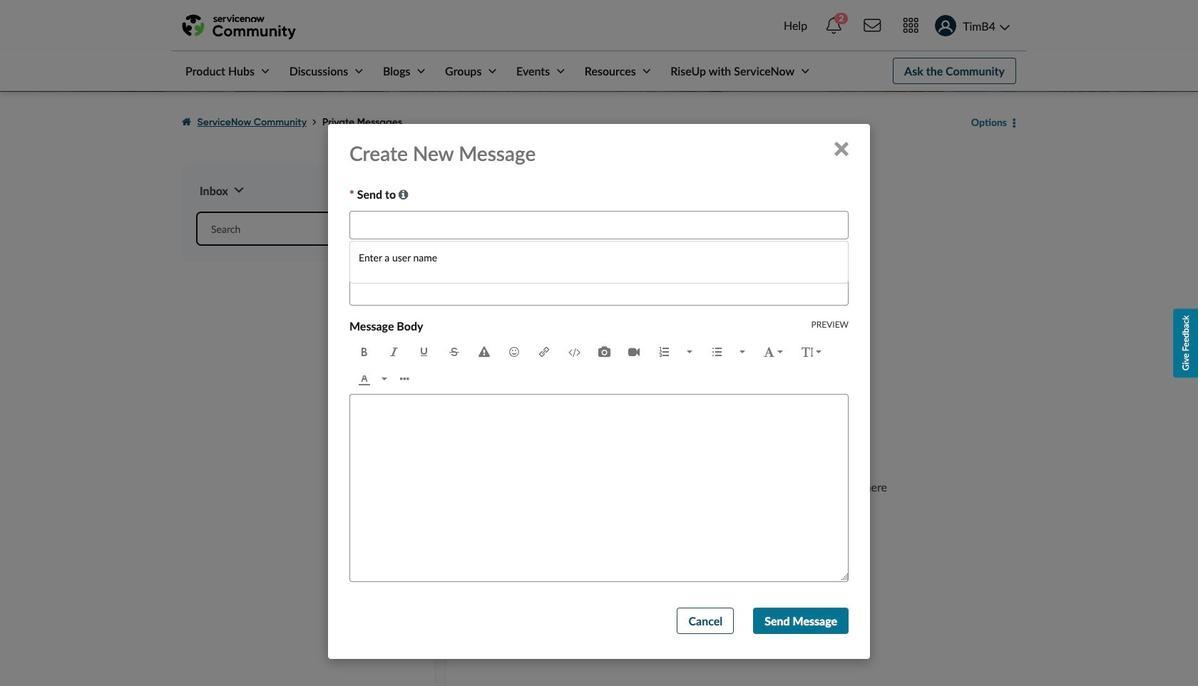 Task type: describe. For each thing, give the bounding box(es) containing it.
insert/edit link image
[[539, 345, 550, 357]]

insert/edit code sample image
[[568, 345, 580, 357]]

strikethrough image
[[449, 345, 460, 357]]

bold image
[[359, 345, 370, 357]]

underline image
[[419, 345, 430, 357]]

Enter a user name text field
[[359, 216, 380, 235]]

insert video image
[[628, 345, 640, 357]]

insert emoji image
[[509, 345, 520, 357]]

bullet list image
[[740, 351, 745, 354]]

1 horizontal spatial numbered list image
[[687, 351, 693, 354]]

0 horizontal spatial numbered list image
[[658, 345, 670, 357]]



Task type: vqa. For each thing, say whether or not it's contained in the screenshot.
Go to ServiceNow account image
no



Task type: locate. For each thing, give the bounding box(es) containing it.
insert photos image
[[598, 345, 610, 357]]

1 horizontal spatial text color image
[[382, 378, 387, 381]]

heading
[[350, 141, 536, 165]]

0 horizontal spatial text color image
[[359, 373, 370, 384]]

numbered list image right insert video image
[[658, 345, 670, 357]]

numbered list image left bullet list icon
[[687, 351, 693, 354]]

Search text field
[[196, 212, 432, 246]]

numbered list image
[[658, 345, 670, 357], [687, 351, 693, 354]]

group
[[350, 340, 499, 365], [350, 340, 830, 392], [500, 340, 529, 365], [530, 340, 648, 365], [650, 340, 754, 365], [392, 367, 420, 392], [837, 572, 850, 583]]

text color image
[[359, 373, 370, 384], [382, 378, 387, 381]]

bullet list image
[[711, 345, 723, 357]]

close image
[[835, 142, 849, 156]]

menu bar
[[171, 51, 813, 91]]

dialog
[[328, 124, 870, 660]]

None text field
[[350, 277, 849, 306]]

insert a spoiler tag image
[[479, 345, 490, 357]]

None submit
[[677, 609, 734, 635], [753, 609, 849, 635], [677, 609, 734, 635], [753, 609, 849, 635]]

italic image
[[389, 345, 400, 357]]

list
[[182, 103, 962, 142]]



